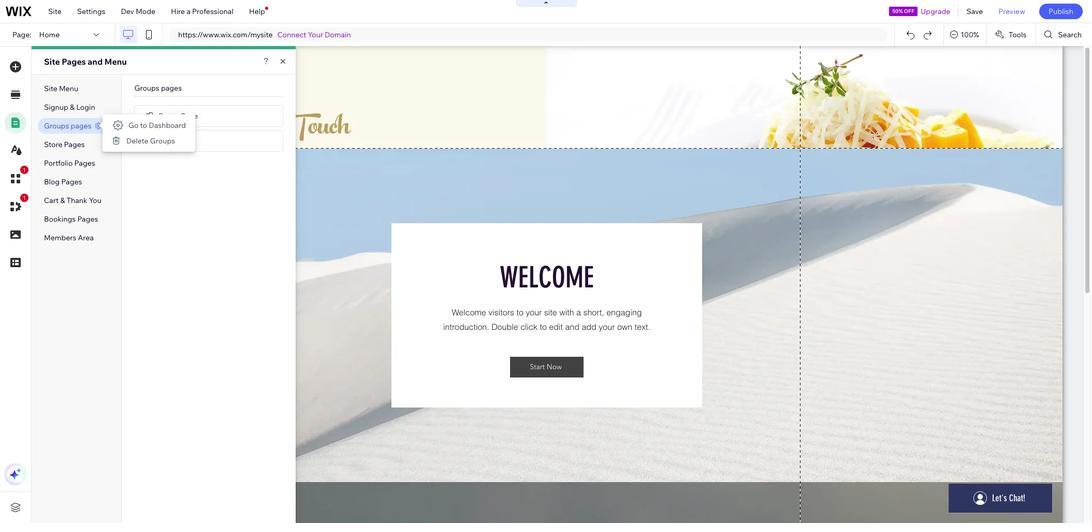 Task type: describe. For each thing, give the bounding box(es) containing it.
go to dashboard
[[129, 121, 186, 130]]

portfolio
[[44, 159, 73, 168]]

1 vertical spatial pages
[[71, 121, 92, 131]]

0 vertical spatial groups pages
[[134, 83, 182, 93]]

pages for site
[[62, 56, 86, 67]]

pages for store
[[64, 140, 85, 149]]

dev
[[121, 7, 134, 16]]

upgrade
[[921, 7, 951, 16]]

pages for blog
[[61, 177, 82, 187]]

group page
[[158, 111, 198, 120]]

save
[[967, 7, 984, 16]]

pages for portfolio
[[74, 159, 95, 168]]

signup & login
[[44, 103, 95, 112]]

publish
[[1049, 7, 1074, 16]]

a
[[187, 7, 191, 16]]

members area
[[44, 233, 94, 243]]

to
[[140, 121, 147, 130]]

tools
[[1009, 30, 1027, 39]]

bookings
[[44, 215, 76, 224]]

blog
[[44, 177, 60, 187]]

area
[[78, 233, 94, 243]]

mode
[[136, 7, 156, 16]]

your
[[308, 30, 323, 39]]

& for cart
[[60, 196, 65, 205]]

page
[[181, 111, 198, 120]]

store pages
[[44, 140, 85, 149]]

thank
[[67, 196, 87, 205]]

dashboard
[[149, 121, 186, 130]]

bookings pages
[[44, 215, 98, 224]]

0 horizontal spatial groups pages
[[44, 121, 92, 131]]

home
[[39, 30, 60, 39]]



Task type: vqa. For each thing, say whether or not it's contained in the screenshot.
OFF
yes



Task type: locate. For each thing, give the bounding box(es) containing it.
site for site menu
[[44, 84, 57, 93]]

1 horizontal spatial menu
[[105, 56, 127, 67]]

0 horizontal spatial pages
[[71, 121, 92, 131]]

you
[[89, 196, 102, 205]]

100% button
[[945, 23, 987, 46]]

publish button
[[1040, 4, 1084, 19]]

site for site
[[48, 7, 62, 16]]

go
[[129, 121, 139, 130]]

portfolio pages
[[44, 159, 95, 168]]

off
[[905, 8, 915, 15]]

site
[[48, 7, 62, 16], [44, 56, 60, 67], [44, 84, 57, 93]]

hire a professional
[[171, 7, 234, 16]]

& right "cart"
[[60, 196, 65, 205]]

and
[[88, 56, 103, 67]]

groups
[[134, 83, 159, 93], [44, 121, 69, 131], [158, 136, 183, 145], [150, 136, 175, 146]]

0 vertical spatial menu
[[105, 56, 127, 67]]

site down home
[[44, 56, 60, 67]]

site up home
[[48, 7, 62, 16]]

& for signup
[[70, 103, 75, 112]]

pages up group
[[161, 83, 182, 93]]

login
[[76, 103, 95, 112]]

connect
[[278, 30, 306, 39]]

1 horizontal spatial groups pages
[[134, 83, 182, 93]]

50% off
[[893, 8, 915, 15]]

preview
[[999, 7, 1026, 16]]

cart
[[44, 196, 59, 205]]

1 vertical spatial menu
[[59, 84, 78, 93]]

professional
[[192, 7, 234, 16]]

0 horizontal spatial menu
[[59, 84, 78, 93]]

pages down the login
[[71, 121, 92, 131]]

https://www.wix.com/mysite
[[178, 30, 273, 39]]

pages
[[62, 56, 86, 67], [64, 140, 85, 149], [74, 159, 95, 168], [61, 177, 82, 187], [77, 215, 98, 224]]

pages for bookings
[[77, 215, 98, 224]]

pages up portfolio pages
[[64, 140, 85, 149]]

cart & thank you
[[44, 196, 102, 205]]

settings
[[77, 7, 105, 16]]

1 vertical spatial site
[[44, 56, 60, 67]]

pages left the and
[[62, 56, 86, 67]]

menu
[[105, 56, 127, 67], [59, 84, 78, 93]]

domain
[[325, 30, 351, 39]]

groups pages
[[134, 83, 182, 93], [44, 121, 92, 131]]

groups pages down signup & login
[[44, 121, 92, 131]]

hire
[[171, 7, 185, 16]]

site up signup on the left
[[44, 84, 57, 93]]

pages up area
[[77, 215, 98, 224]]

pages
[[161, 83, 182, 93], [71, 121, 92, 131]]

delete
[[126, 136, 149, 146]]

tools button
[[988, 23, 1037, 46]]

signup
[[44, 103, 68, 112]]

1 horizontal spatial pages
[[161, 83, 182, 93]]

&
[[70, 103, 75, 112], [60, 196, 65, 205]]

search button
[[1037, 23, 1092, 46]]

delete groups
[[126, 136, 175, 146]]

pages right portfolio
[[74, 159, 95, 168]]

site for site pages and menu
[[44, 56, 60, 67]]

preview button
[[992, 0, 1034, 23]]

store
[[44, 140, 62, 149]]

1 vertical spatial &
[[60, 196, 65, 205]]

groups pages up group
[[134, 83, 182, 93]]

save button
[[959, 0, 992, 23]]

1 vertical spatial groups pages
[[44, 121, 92, 131]]

search
[[1059, 30, 1083, 39]]

menu right the and
[[105, 56, 127, 67]]

100%
[[961, 30, 980, 39]]

site menu
[[44, 84, 78, 93]]

site pages and menu
[[44, 56, 127, 67]]

0 horizontal spatial &
[[60, 196, 65, 205]]

2 vertical spatial site
[[44, 84, 57, 93]]

& left the login
[[70, 103, 75, 112]]

members
[[44, 233, 76, 243]]

pages up cart & thank you
[[61, 177, 82, 187]]

0 vertical spatial site
[[48, 7, 62, 16]]

1 horizontal spatial &
[[70, 103, 75, 112]]

0 vertical spatial pages
[[161, 83, 182, 93]]

blog pages
[[44, 177, 82, 187]]

help
[[249, 7, 265, 16]]

0 vertical spatial &
[[70, 103, 75, 112]]

menu up signup & login
[[59, 84, 78, 93]]

dev mode
[[121, 7, 156, 16]]

50%
[[893, 8, 904, 15]]

group
[[158, 111, 179, 120]]

https://www.wix.com/mysite connect your domain
[[178, 30, 351, 39]]



